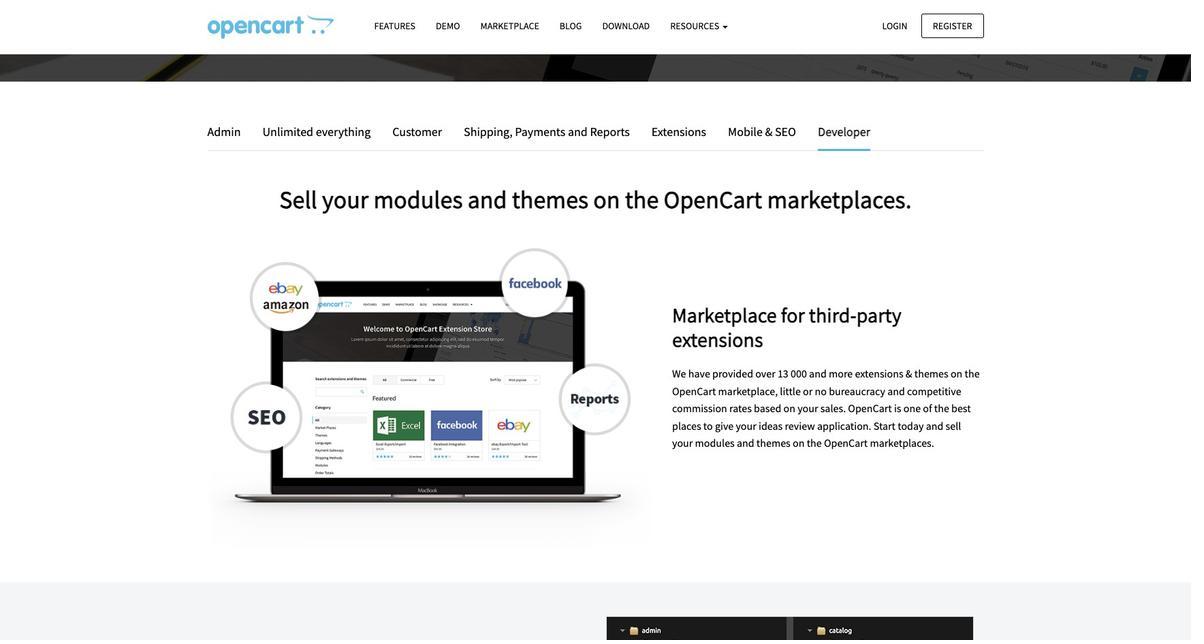 Task type: locate. For each thing, give the bounding box(es) containing it.
ecommerce
[[827, 3, 907, 24]]

no
[[361, 3, 379, 24], [815, 385, 827, 398]]

on
[[593, 184, 620, 215], [951, 367, 963, 381], [784, 402, 796, 416], [793, 437, 805, 451]]

0 vertical spatial no
[[361, 3, 379, 24]]

marketplace right the just
[[481, 20, 539, 32]]

register link
[[921, 13, 984, 38]]

modules down customer link
[[374, 184, 463, 215]]

competitive
[[907, 385, 962, 398]]

for inside marketplace for third-party extensions
[[781, 302, 805, 328]]

1 horizontal spatial no
[[815, 385, 827, 398]]

2 horizontal spatial themes
[[915, 367, 949, 381]]

themes
[[512, 184, 589, 215], [915, 367, 949, 381], [757, 437, 791, 451]]

marketplaces. inside we have provided over 13 000 and more extensions & themes on the opencart marketplace, little or no bureaucracy and competitive commission rates based on your sales. opencart is one of the best places to give your ideas review application. start today and sell your modules and themes on the opencart marketplaces.
[[870, 437, 934, 451]]

1 horizontal spatial extensions
[[855, 367, 904, 381]]

1 horizontal spatial modules
[[695, 437, 735, 451]]

modules down to
[[695, 437, 735, 451]]

login link
[[871, 13, 919, 38]]

your left the new
[[760, 3, 791, 24]]

extensions link
[[642, 123, 717, 142]]

on down reports on the top of page
[[593, 184, 620, 215]]

& up competitive
[[906, 367, 913, 381]]

marketplace inside marketplace for third-party extensions
[[672, 302, 777, 328]]

little
[[780, 385, 801, 398]]

blog
[[560, 20, 582, 32]]

marketplace up provided
[[672, 302, 777, 328]]

and up is
[[888, 385, 905, 398]]

blog link
[[550, 14, 592, 38]]

developer link
[[808, 123, 871, 151]]

admin
[[207, 124, 241, 140]]

for right platform
[[738, 3, 757, 24]]

themes up competitive
[[915, 367, 949, 381]]

store.
[[910, 3, 948, 24]]

& left seo
[[765, 124, 773, 140]]

marketplace for third-party extensions
[[672, 302, 902, 353]]

ideas
[[759, 419, 783, 433]]

on down little
[[784, 402, 796, 416]]

themes down shipping, payments and reports link
[[512, 184, 589, 215]]

0 horizontal spatial &
[[765, 124, 773, 140]]

000
[[791, 367, 807, 381]]

developer
[[818, 124, 871, 140]]

1 horizontal spatial for
[[781, 302, 805, 328]]

your
[[760, 3, 791, 24], [322, 184, 369, 215], [798, 402, 818, 416], [736, 419, 757, 433], [672, 437, 693, 451]]

themes down ideas
[[757, 437, 791, 451]]

marketplaces. down the 'today'
[[870, 437, 934, 451]]

of
[[923, 402, 932, 416]]

for
[[738, 3, 757, 24], [781, 302, 805, 328]]

1 vertical spatial extensions
[[855, 367, 904, 381]]

sell
[[280, 184, 317, 215]]

marketplaces.
[[767, 184, 912, 215], [870, 437, 934, 451]]

0 vertical spatial themes
[[512, 184, 589, 215]]

1 vertical spatial marketplaces.
[[870, 437, 934, 451]]

1 vertical spatial marketplace
[[672, 302, 777, 328]]

features link
[[364, 14, 426, 38]]

over
[[756, 367, 776, 381]]

modules
[[374, 184, 463, 215], [695, 437, 735, 451]]

2 vertical spatial themes
[[757, 437, 791, 451]]

no inside we have provided over 13 000 and more extensions & themes on the opencart marketplace, little or no bureaucracy and competitive commission rates based on your sales. opencart is one of the best places to give your ideas review application. start today and sell your modules and themes on the opencart marketplaces.
[[815, 385, 827, 398]]

sell your modules and themes on the opencart marketplaces.
[[280, 184, 912, 215]]

mobile & seo link
[[718, 123, 807, 142]]

marketplace for marketplace for third-party extensions
[[672, 302, 777, 328]]

marketplaces. down developer link
[[767, 184, 912, 215]]

monthly
[[266, 3, 323, 24]]

1 vertical spatial for
[[781, 302, 805, 328]]

1 vertical spatial modules
[[695, 437, 735, 451]]

fees,
[[326, 3, 358, 24]]

&
[[765, 124, 773, 140], [906, 367, 913, 381]]

the
[[625, 184, 659, 215], [965, 367, 980, 381], [934, 402, 949, 416], [807, 437, 822, 451]]

no right or
[[815, 385, 827, 398]]

1 horizontal spatial &
[[906, 367, 913, 381]]

payments
[[515, 124, 566, 140]]

marketplace
[[481, 20, 539, 32], [672, 302, 777, 328]]

commission
[[672, 402, 727, 416]]

sell
[[946, 419, 961, 433]]

1 horizontal spatial marketplace
[[672, 302, 777, 328]]

application.
[[817, 419, 872, 433]]

for left third-
[[781, 302, 805, 328]]

0 horizontal spatial themes
[[512, 184, 589, 215]]

1 vertical spatial &
[[906, 367, 913, 381]]

no right the fees,
[[361, 3, 379, 24]]

download
[[602, 20, 650, 32]]

new
[[795, 3, 824, 24]]

1 vertical spatial no
[[815, 385, 827, 398]]

extensions up bureaucracy
[[855, 367, 904, 381]]

mvc-l architecture image
[[606, 617, 974, 641]]

reports
[[590, 124, 630, 140]]

your right sell
[[322, 184, 369, 215]]

and left reports on the top of page
[[568, 124, 588, 140]]

your down or
[[798, 402, 818, 416]]

shipping,
[[464, 124, 513, 140]]

0 vertical spatial marketplace
[[481, 20, 539, 32]]

no
[[243, 3, 262, 24]]

customizable
[[581, 3, 672, 24]]

and
[[552, 3, 578, 24], [568, 124, 588, 140], [468, 184, 507, 215], [809, 367, 827, 381], [888, 385, 905, 398], [926, 419, 944, 433], [737, 437, 755, 451]]

start
[[874, 419, 896, 433]]

on down review
[[793, 437, 805, 451]]

opencart
[[664, 184, 762, 215], [672, 385, 716, 398], [848, 402, 892, 416], [824, 437, 868, 451]]

login
[[882, 19, 908, 32]]

bureaucracy
[[829, 385, 885, 398]]

0 horizontal spatial no
[[361, 3, 379, 24]]

0 vertical spatial for
[[738, 3, 757, 24]]

extensions up provided
[[672, 327, 763, 353]]

admin link
[[207, 123, 251, 142]]

extensions
[[672, 327, 763, 353], [855, 367, 904, 381]]

more
[[829, 367, 853, 381]]

review
[[785, 419, 815, 433]]

0 horizontal spatial marketplace
[[481, 20, 539, 32]]

0 vertical spatial extensions
[[672, 327, 763, 353]]

effective
[[490, 3, 548, 24]]

shipping, payments and reports link
[[454, 123, 640, 142]]

0 horizontal spatial modules
[[374, 184, 463, 215]]

unlimited
[[263, 124, 313, 140]]

rates
[[730, 402, 752, 416]]

0 horizontal spatial extensions
[[672, 327, 763, 353]]



Task type: vqa. For each thing, say whether or not it's contained in the screenshot.
events.
no



Task type: describe. For each thing, give the bounding box(es) containing it.
and right 000
[[809, 367, 827, 381]]

and down 'rates' at the bottom right
[[737, 437, 755, 451]]

your down places
[[672, 437, 693, 451]]

demo link
[[426, 14, 470, 38]]

on up competitive
[[951, 367, 963, 381]]

0 horizontal spatial for
[[738, 3, 757, 24]]

provided
[[713, 367, 753, 381]]

today
[[898, 419, 924, 433]]

marketplace for third-party extensions image
[[207, 249, 652, 549]]

give
[[715, 419, 734, 433]]

just
[[442, 3, 467, 24]]

your down 'rates' at the bottom right
[[736, 419, 757, 433]]

party
[[857, 302, 902, 328]]

an
[[470, 3, 487, 24]]

0 vertical spatial marketplaces.
[[767, 184, 912, 215]]

to
[[704, 419, 713, 433]]

based
[[754, 402, 782, 416]]

one
[[904, 402, 921, 416]]

unlimited everything
[[263, 124, 371, 140]]

seo
[[775, 124, 796, 140]]

resources
[[670, 20, 721, 32]]

download link
[[592, 14, 660, 38]]

third-
[[809, 302, 857, 328]]

demo
[[436, 20, 460, 32]]

opencart - features image
[[207, 14, 333, 39]]

resources link
[[660, 14, 738, 38]]

and left sell
[[926, 419, 944, 433]]

modules inside we have provided over 13 000 and more extensions & themes on the opencart marketplace, little or no bureaucracy and competitive commission rates based on your sales. opencart is one of the best places to give your ideas review application. start today and sell your modules and themes on the opencart marketplaces.
[[695, 437, 735, 451]]

customer
[[393, 124, 442, 140]]

register
[[933, 19, 972, 32]]

extensions inside we have provided over 13 000 and more extensions & themes on the opencart marketplace, little or no bureaucracy and competitive commission rates based on your sales. opencart is one of the best places to give your ideas review application. start today and sell your modules and themes on the opencart marketplaces.
[[855, 367, 904, 381]]

everything
[[316, 124, 371, 140]]

shipping, payments and reports
[[464, 124, 630, 140]]

1 horizontal spatial themes
[[757, 437, 791, 451]]

extensions inside marketplace for third-party extensions
[[672, 327, 763, 353]]

sales.
[[821, 402, 846, 416]]

unlimited everything link
[[252, 123, 381, 142]]

1 vertical spatial themes
[[915, 367, 949, 381]]

marketplace for marketplace
[[481, 20, 539, 32]]

and inside shipping, payments and reports link
[[568, 124, 588, 140]]

or
[[803, 385, 813, 398]]

platform
[[675, 3, 735, 24]]

is
[[894, 402, 902, 416]]

extensions
[[652, 124, 706, 140]]

catches;
[[383, 3, 438, 24]]

& inside we have provided over 13 000 and more extensions & themes on the opencart marketplace, little or no bureaucracy and competitive commission rates based on your sales. opencart is one of the best places to give your ideas review application. start today and sell your modules and themes on the opencart marketplaces.
[[906, 367, 913, 381]]

no monthly fees, no catches; just an effective and customizable platform for your new ecommerce store.
[[243, 3, 948, 24]]

0 vertical spatial modules
[[374, 184, 463, 215]]

and right effective
[[552, 3, 578, 24]]

marketplace link
[[470, 14, 550, 38]]

have
[[688, 367, 710, 381]]

marketplace,
[[718, 385, 778, 398]]

customer link
[[382, 123, 452, 142]]

mobile & seo
[[728, 124, 796, 140]]

we have provided over 13 000 and more extensions & themes on the opencart marketplace, little or no bureaucracy and competitive commission rates based on your sales. opencart is one of the best places to give your ideas review application. start today and sell your modules and themes on the opencart marketplaces.
[[672, 367, 980, 451]]

mobile
[[728, 124, 763, 140]]

places
[[672, 419, 701, 433]]

0 vertical spatial &
[[765, 124, 773, 140]]

best
[[952, 402, 971, 416]]

13
[[778, 367, 789, 381]]

features
[[374, 20, 416, 32]]

we
[[672, 367, 686, 381]]

and down shipping,
[[468, 184, 507, 215]]



